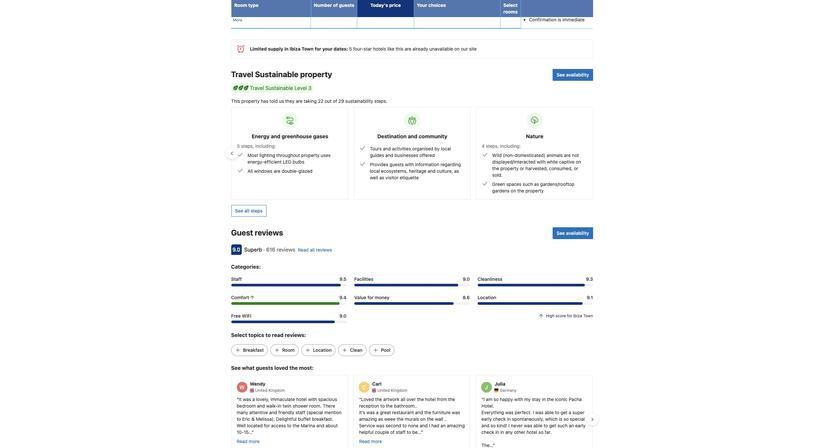 Task type: describe. For each thing, give the bounding box(es) containing it.
guest reviews element
[[231, 228, 550, 238]]

excluded:
[[361, 4, 378, 8]]

travel for travel sustainable level 3
[[250, 85, 264, 91]]

any
[[506, 430, 513, 436]]

such inside " i am so happy with my stay in the iconic pacha hotel. everything was perfect. i was able to get a super early check in spontaneously, which is so special and so kind! i never was able to get such an early check in in any other hotel so far. the...
[[558, 424, 568, 429]]

for right the score
[[567, 314, 573, 319]]

rated superb element
[[244, 247, 262, 253]]

the down artwork
[[386, 404, 393, 410]]

select for select topics to read reviews:
[[231, 333, 247, 339]]

throughout
[[277, 153, 300, 158]]

attentive
[[250, 410, 268, 416]]

by
[[435, 146, 440, 152]]

energy
[[252, 133, 270, 139]]

availability for travel sustainable property
[[566, 72, 589, 78]]

to up which
[[555, 410, 560, 416]]

..
[[445, 417, 447, 423]]

0 vertical spatial is
[[558, 17, 562, 22]]

tours and activities organised by local guides and businesses offered
[[370, 146, 451, 158]]

4 steps, including:
[[482, 143, 521, 149]]

are inside wild (non-domesticated) animals are not displayed/interacted with while captive on the property or harvested, consumed, or sold.
[[564, 153, 571, 158]]

see availability button for guest reviews
[[553, 228, 593, 239]]

0 vertical spatial free
[[240, 7, 249, 12]]

united kingdom image for carl
[[372, 389, 376, 393]]

is inside " i am so happy with my stay in the iconic pacha hotel. everything was perfect. i was able to get a super early check in spontaneously, which is so special and so kind! i never was able to get such an early check in in any other hotel so far. the...
[[559, 417, 563, 423]]

with inside provides guests with information regarding local ecosystems, heritage and culture, as well as visitor etiquette
[[405, 162, 414, 167]]

see availability button for travel sustainable property
[[553, 69, 593, 81]]

0 horizontal spatial get
[[550, 424, 556, 429]]

and right tours
[[383, 146, 391, 152]]

the right the over
[[417, 397, 424, 403]]

green
[[493, 182, 505, 187]]

so left "far." on the bottom right
[[539, 430, 544, 436]]

0 vertical spatial wifi
[[250, 7, 258, 12]]

and down breakfast.
[[317, 424, 324, 429]]

most
[[248, 153, 258, 158]]

0 horizontal spatial able
[[534, 424, 543, 429]]

9.3
[[586, 277, 593, 282]]

so left kind!
[[491, 424, 496, 429]]

for right value
[[368, 295, 374, 301]]

other
[[514, 430, 526, 436]]

(special
[[307, 410, 323, 416]]

0 vertical spatial amazing
[[359, 417, 377, 423]]

limited
[[250, 46, 267, 52]]

property inside wild (non-domesticated) animals are not displayed/interacted with while captive on the property or harvested, consumed, or sold.
[[501, 166, 519, 171]]

access
[[271, 424, 286, 429]]

all
[[248, 168, 253, 174]]

to left "read" at bottom
[[266, 333, 271, 339]]

this is a carousel with rotating slides. it displays featured reviews of the property. use next and previous buttons to navigate. region
[[226, 373, 599, 449]]

the...
[[482, 443, 493, 449]]

happy
[[500, 397, 513, 403]]

reviews:
[[285, 333, 306, 339]]

room for room
[[282, 348, 295, 353]]

businesses
[[395, 153, 418, 158]]

1 vertical spatial location
[[313, 348, 332, 353]]

i up spontaneously, on the bottom right of page
[[533, 410, 534, 416]]

over
[[407, 397, 416, 403]]

tours
[[370, 146, 382, 152]]

perfect.
[[515, 410, 532, 416]]

captive
[[559, 159, 575, 165]]

couple
[[375, 430, 389, 436]]

select for select rooms
[[504, 2, 518, 8]]

limited supply in ibiza town for your dates: 5 four-star hotels like this are already unavailable on our site
[[250, 46, 477, 52]]

guests for see what guests loved the most:
[[256, 366, 273, 371]]

read more button for " loved the artwork all over the hotel from the reception to the bathroom.. it's was a great restaurant and the furniture was amazing as weee the murals on the wall .. service was second to none and i had an amazing helpful couple of staff to be...
[[359, 439, 382, 446]]

read more button for " it was a lovely, immaculate hotel with spacious bedroom and walk-in twin shower room. there many attentive and friendly staff (special mention to eric & melissa). delightful buffet breakfast. well located for access to the marina and about 10-15...
[[237, 439, 260, 446]]

the up had
[[427, 417, 434, 423]]

has
[[261, 98, 268, 104]]

read for " it was a lovely, immaculate hotel with spacious bedroom and walk-in twin shower room. there many attentive and friendly staff (special mention to eric & melissa). delightful buffet breakfast. well located for access to the marina and about 10-15...
[[237, 439, 248, 445]]

delightful
[[276, 417, 297, 423]]

from
[[437, 397, 447, 403]]

travel sustainable level 3
[[250, 85, 312, 91]]

today's price
[[371, 2, 401, 8]]

0 vertical spatial free wifi
[[240, 7, 258, 12]]

activities
[[392, 146, 411, 152]]

i left the am
[[484, 397, 485, 403]]

0 vertical spatial early
[[482, 417, 492, 423]]

nature
[[526, 133, 544, 139]]

in inside " it was a lovely, immaculate hotel with spacious bedroom and walk-in twin shower room. there many attentive and friendly staff (special mention to eric & melissa). delightful buffet breakfast. well located for access to the marina and about 10-15...
[[278, 404, 281, 410]]

i up any
[[509, 424, 510, 429]]

sold.
[[493, 172, 503, 178]]

superb
[[244, 247, 262, 253]]

616
[[266, 247, 275, 253]]

ibiza for in
[[290, 46, 301, 52]]

see for see all steps button
[[235, 208, 243, 214]]

5 inside carousel region
[[237, 143, 240, 149]]

the inside 'green spaces such as gardens/rooftop gardens on the property'
[[518, 188, 524, 194]]

dates:
[[334, 46, 348, 52]]

1 vertical spatial free wifi
[[231, 314, 251, 319]]

€ 0.83 city tax per person per night
[[361, 4, 409, 15]]

" for murals
[[421, 430, 423, 436]]

greenhouse
[[282, 133, 312, 139]]

spontaneously,
[[512, 417, 544, 423]]

was up couple
[[376, 424, 385, 429]]

gardens/rooftop
[[541, 182, 575, 187]]

was down happy
[[506, 410, 514, 416]]

ibiza for for
[[574, 314, 582, 319]]

9.0 for facilities
[[463, 277, 470, 282]]

score
[[556, 314, 566, 319]]

etiquette
[[400, 175, 419, 181]]

0 horizontal spatial per
[[373, 11, 378, 15]]

walk-
[[266, 404, 278, 410]]

be...
[[413, 430, 421, 436]]

read all reviews
[[298, 247, 332, 253]]

local for tours and activities organised by local guides and businesses offered
[[441, 146, 451, 152]]

person
[[361, 11, 372, 15]]

pacha
[[569, 397, 582, 403]]

windows
[[254, 168, 273, 174]]

hotel inside " i am so happy with my stay in the iconic pacha hotel. everything was perfect. i was able to get a super early check in spontaneously, which is so special and so kind! i never was able to get such an early check in in any other hotel so far. the...
[[527, 430, 538, 436]]

to down delightful
[[287, 424, 292, 429]]

carl
[[372, 382, 382, 387]]

1 vertical spatial wifi
[[242, 314, 251, 319]]

staff inside " loved the artwork all over the hotel from the reception to the bathroom.. it's was a great restaurant and the furniture was amazing as weee the murals on the wall .. service was second to none and i had an amazing helpful couple of staff to be...
[[396, 430, 406, 436]]

1 vertical spatial free
[[231, 314, 241, 319]]

as inside " loved the artwork all over the hotel from the reception to the bathroom.. it's was a great restaurant and the furniture was amazing as weee the murals on the wall .. service was second to none and i had an amazing helpful couple of staff to be...
[[378, 417, 383, 423]]

they
[[285, 98, 295, 104]]

the right loved at the bottom of page
[[290, 366, 298, 371]]

to up "far." on the bottom right
[[544, 424, 548, 429]]

the right loved
[[375, 397, 382, 403]]

was up spontaneously, on the bottom right of page
[[536, 410, 544, 416]]

with inside wild (non-domesticated) animals are not displayed/interacted with while captive on the property or harvested, consumed, or sold.
[[537, 159, 546, 165]]

twin
[[283, 404, 292, 410]]

29
[[339, 98, 344, 104]]

cleanliness 9.3 meter
[[478, 284, 593, 287]]

guests for number of guests
[[339, 2, 355, 8]]

town for for
[[584, 314, 593, 319]]

the inside " i am so happy with my stay in the iconic pacha hotel. everything was perfect. i was able to get a super early check in spontaneously, which is so special and so kind! i never was able to get such an early check in in any other hotel so far. the...
[[547, 397, 554, 403]]

gases
[[313, 133, 328, 139]]

and up be...
[[420, 424, 428, 429]]

confirmation is immediate
[[529, 17, 585, 22]]

9.0 for free wifi
[[340, 314, 347, 319]]

sustainable for level
[[266, 85, 293, 91]]

and right energy
[[271, 133, 281, 139]]

read more for " loved the artwork all over the hotel from the reception to the bathroom.. it's was a great restaurant and the furniture was amazing as weee the murals on the wall .. service was second to none and i had an amazing helpful couple of staff to be...
[[359, 439, 382, 445]]

such inside 'green spaces such as gardens/rooftop gardens on the property'
[[523, 182, 533, 187]]

and down "lovely,"
[[257, 404, 265, 410]]

" for " i am so happy with my stay in the iconic pacha hotel. everything was perfect. i was able to get a super early check in spontaneously, which is so special and so kind! i never was able to get such an early check in in any other hotel so far. the...
[[482, 397, 484, 403]]

efficient
[[264, 159, 282, 165]]

night
[[379, 11, 388, 15]]

room for room type
[[234, 2, 247, 8]]

double-
[[282, 168, 299, 174]]

read for " loved the artwork all over the hotel from the reception to the bathroom.. it's was a great restaurant and the furniture was amazing as weee the murals on the wall .. service was second to none and i had an amazing helpful couple of staff to be...
[[359, 439, 370, 445]]

1 vertical spatial check
[[482, 430, 494, 436]]

glazed
[[299, 168, 313, 174]]

a inside " loved the artwork all over the hotel from the reception to the bathroom.. it's was a great restaurant and the furniture was amazing as weee the murals on the wall .. service was second to none and i had an amazing helpful couple of staff to be...
[[376, 410, 379, 416]]

kingdom for lovely,
[[269, 389, 285, 394]]

regarding
[[441, 162, 461, 167]]

the right from
[[448, 397, 455, 403]]

steps, for nature
[[486, 143, 499, 149]]

was down reception
[[367, 410, 375, 416]]

are right they
[[296, 98, 303, 104]]

see for guest reviews see availability "button"
[[557, 231, 565, 236]]

1 horizontal spatial read
[[298, 247, 309, 253]]

number
[[314, 2, 332, 8]]

destination and community
[[378, 133, 448, 139]]

displayed/interacted
[[493, 159, 536, 165]]

information
[[415, 162, 440, 167]]

hotel inside " it was a lovely, immaculate hotel with spacious bedroom and walk-in twin shower room. there many attentive and friendly staff (special mention to eric & melissa). delightful buffet breakfast. well located for access to the marina and about 10-15...
[[296, 397, 307, 403]]

€
[[379, 4, 381, 8]]

an inside " i am so happy with my stay in the iconic pacha hotel. everything was perfect. i was able to get a super early check in spontaneously, which is so special and so kind! i never was able to get such an early check in in any other hotel so far. the...
[[569, 424, 574, 429]]

visitor
[[386, 175, 399, 181]]

availability for guest reviews
[[566, 231, 589, 236]]

and up "tours and activities organised by local guides and businesses offered"
[[408, 133, 418, 139]]

was right furniture
[[452, 410, 460, 416]]

breakfast
[[243, 348, 264, 353]]

green spaces such as gardens/rooftop gardens on the property
[[493, 182, 575, 194]]

provides guests with information regarding local ecosystems, heritage and culture, as well as visitor etiquette
[[370, 162, 461, 181]]

was inside " it was a lovely, immaculate hotel with spacious bedroom and walk-in twin shower room. there many attentive and friendly staff (special mention to eric & melissa). delightful buffet breakfast. well located for access to the marina and about 10-15...
[[243, 397, 251, 403]]

restaurant
[[392, 410, 414, 416]]

it
[[239, 397, 242, 403]]

four-
[[353, 46, 364, 52]]

1 vertical spatial amazing
[[447, 424, 465, 429]]

i inside " loved the artwork all over the hotel from the reception to the bathroom.. it's was a great restaurant and the furniture was amazing as weee the murals on the wall .. service was second to none and i had an amazing helpful couple of staff to be...
[[429, 424, 430, 429]]

your
[[323, 46, 333, 52]]

0 vertical spatial get
[[561, 410, 568, 416]]

and down the walk-
[[269, 410, 277, 416]]

germany image
[[495, 389, 499, 393]]

as right well
[[380, 175, 384, 181]]

well
[[237, 424, 246, 429]]

supply
[[268, 46, 283, 52]]

all inside " loved the artwork all over the hotel from the reception to the bathroom.. it's was a great restaurant and the furniture was amazing as weee the murals on the wall .. service was second to none and i had an amazing helpful couple of staff to be...
[[401, 397, 406, 403]]

see availability for travel sustainable property
[[557, 72, 589, 78]]

there
[[323, 404, 335, 410]]

property inside the most lighting throughout property uses energy-efficient led bulbs
[[301, 153, 320, 158]]

to left none
[[403, 424, 407, 429]]

united kingdom for all
[[378, 389, 408, 394]]

guests inside provides guests with information regarding local ecosystems, heritage and culture, as well as visitor etiquette
[[390, 162, 404, 167]]

taking
[[304, 98, 317, 104]]

as inside 'green spaces such as gardens/rooftop gardens on the property'
[[534, 182, 539, 187]]

julia
[[495, 382, 506, 387]]

are down efficient
[[274, 168, 281, 174]]

site
[[469, 46, 477, 52]]



Task type: locate. For each thing, give the bounding box(es) containing it.
0 vertical spatial per
[[403, 4, 409, 8]]

2 " from the left
[[359, 397, 361, 403]]

1 read more from the left
[[237, 439, 260, 445]]

are up captive
[[564, 153, 571, 158]]

local up well
[[370, 168, 380, 174]]

is right which
[[559, 417, 563, 423]]

guest
[[231, 228, 253, 238]]

0 horizontal spatial amazing
[[359, 417, 377, 423]]

uses
[[321, 153, 331, 158]]

" up bedroom
[[237, 397, 239, 403]]

pool
[[381, 348, 391, 353]]

and down everything
[[482, 424, 490, 429]]

room.
[[309, 404, 322, 410]]

of left 29
[[333, 98, 337, 104]]

town left your
[[302, 46, 314, 52]]

2 united kingdom image from the left
[[372, 389, 376, 393]]

0 horizontal spatial hotel
[[296, 397, 307, 403]]

guests
[[339, 2, 355, 8], [390, 162, 404, 167], [256, 366, 273, 371]]

on right murals
[[421, 417, 426, 423]]

see inside button
[[235, 208, 243, 214]]

with up room.
[[308, 397, 317, 403]]

1 horizontal spatial read more
[[359, 439, 382, 445]]

energy-
[[248, 159, 264, 165]]

0 horizontal spatial read
[[237, 439, 248, 445]]

0 horizontal spatial staff
[[296, 410, 305, 416]]

type
[[248, 2, 259, 8]]

early down special
[[576, 424, 586, 429]]

is left immediate at top right
[[558, 17, 562, 22]]

0 horizontal spatial an
[[441, 424, 446, 429]]

comfort 9.4 meter
[[231, 303, 347, 305]]

including: up the "(non-"
[[500, 143, 521, 149]]

1 horizontal spatial able
[[545, 410, 554, 416]]

1 horizontal spatial guests
[[339, 2, 355, 8]]

get down which
[[550, 424, 556, 429]]

0 vertical spatial town
[[302, 46, 314, 52]]

0 vertical spatial sustainable
[[255, 70, 299, 79]]

1 horizontal spatial early
[[576, 424, 586, 429]]

0 horizontal spatial location
[[313, 348, 332, 353]]

1 horizontal spatial per
[[403, 4, 409, 8]]

" i am so happy with my stay in the iconic pacha hotel. everything was perfect. i was able to get a super early check in spontaneously, which is so special and so kind! i never was able to get such an early check in in any other hotel so far. the...
[[482, 397, 586, 449]]

on inside wild (non-domesticated) animals are not displayed/interacted with while captive on the property or harvested, consumed, or sold.
[[576, 159, 581, 165]]

with left my
[[514, 397, 523, 403]]

1 or from the left
[[520, 166, 525, 171]]

0 vertical spatial such
[[523, 182, 533, 187]]

united kingdom image
[[250, 389, 254, 393], [372, 389, 376, 393]]

for
[[315, 46, 321, 52], [368, 295, 374, 301], [567, 314, 573, 319], [264, 424, 270, 429]]

read more button down 15...
[[237, 439, 260, 446]]

the left iconic
[[547, 397, 554, 403]]

united kingdom up artwork
[[378, 389, 408, 394]]

stay
[[532, 397, 541, 403]]

number of guests
[[314, 2, 355, 8]]

0 vertical spatial of
[[333, 2, 338, 8]]

like
[[387, 46, 395, 52]]

1 horizontal spatial get
[[561, 410, 568, 416]]

to up great
[[381, 404, 385, 410]]

many
[[237, 410, 248, 416]]

1 horizontal spatial read more button
[[359, 439, 382, 446]]

1 horizontal spatial "
[[359, 397, 361, 403]]

0 vertical spatial staff
[[296, 410, 305, 416]]

0 vertical spatial 5
[[349, 46, 352, 52]]

" up reception
[[359, 397, 361, 403]]

review categories element
[[231, 263, 261, 271]]

steps, up the most
[[241, 143, 254, 149]]

was up bedroom
[[243, 397, 251, 403]]

2 kingdom from the left
[[391, 389, 408, 394]]

amazing up the service
[[359, 417, 377, 423]]

facilities 9.0 meter
[[355, 284, 470, 287]]

1 vertical spatial sustainable
[[266, 85, 293, 91]]

early down everything
[[482, 417, 492, 423]]

1 vertical spatial town
[[584, 314, 593, 319]]

" left the am
[[482, 397, 484, 403]]

0 vertical spatial location
[[478, 295, 497, 301]]

1 kingdom from the left
[[269, 389, 285, 394]]

as down harvested,
[[534, 182, 539, 187]]

0 horizontal spatial room
[[234, 2, 247, 8]]

lovely,
[[256, 397, 269, 403]]

3 " from the left
[[482, 397, 484, 403]]

read more for " it was a lovely, immaculate hotel with spacious bedroom and walk-in twin shower room. there many attentive and friendly staff (special mention to eric & melissa). delightful buffet breakfast. well located for access to the marina and about 10-15...
[[237, 439, 260, 445]]

0 horizontal spatial "
[[252, 430, 254, 436]]

0 horizontal spatial united kingdom image
[[250, 389, 254, 393]]

all for read
[[310, 247, 315, 253]]

read down 10- at the left
[[237, 439, 248, 445]]

steps, for energy and greenhouse gases
[[241, 143, 254, 149]]

including: for energy and greenhouse gases
[[255, 143, 276, 149]]

local for provides guests with information regarding local ecosystems, heritage and culture, as well as visitor etiquette
[[370, 168, 380, 174]]

travel for travel sustainable property
[[231, 70, 253, 79]]

1 horizontal spatial select
[[504, 2, 518, 8]]

for left your
[[315, 46, 321, 52]]

property up 3
[[300, 70, 332, 79]]

sustainable up travel sustainable level 3
[[255, 70, 299, 79]]

so right the am
[[494, 397, 499, 403]]

1 vertical spatial travel
[[250, 85, 264, 91]]

value for money 8.6 meter
[[355, 303, 470, 305]]

a inside " it was a lovely, immaculate hotel with spacious bedroom and walk-in twin shower room. there many attentive and friendly staff (special mention to eric & melissa). delightful buffet breakfast. well located for access to the marina and about 10-15...
[[252, 397, 255, 403]]

i left had
[[429, 424, 430, 429]]

are right this
[[405, 46, 412, 52]]

facilities
[[355, 277, 374, 282]]

2 see availability from the top
[[557, 231, 589, 236]]

free wifi down the comfort
[[231, 314, 251, 319]]

1 vertical spatial staff
[[396, 430, 406, 436]]

and up murals
[[415, 410, 423, 416]]

read down helpful
[[359, 439, 370, 445]]

22
[[318, 98, 324, 104]]

local inside "tours and activities organised by local guides and businesses offered"
[[441, 146, 451, 152]]

1 vertical spatial is
[[559, 417, 563, 423]]

the down restaurant in the bottom of the page
[[397, 417, 404, 423]]

0 horizontal spatial a
[[252, 397, 255, 403]]

as down great
[[378, 417, 383, 423]]

1 horizontal spatial local
[[441, 146, 451, 152]]

for inside " it was a lovely, immaculate hotel with spacious bedroom and walk-in twin shower room. there many attentive and friendly staff (special mention to eric & melissa). delightful buffet breakfast. well located for access to the marina and about 10-15...
[[264, 424, 270, 429]]

which
[[546, 417, 558, 423]]

0 vertical spatial see availability
[[557, 72, 589, 78]]

property inside 'green spaces such as gardens/rooftop gardens on the property'
[[526, 188, 544, 194]]

" for " loved the artwork all over the hotel from the reception to the bathroom.. it's was a great restaurant and the furniture was amazing as weee the murals on the wall .. service was second to none and i had an amazing helpful couple of staff to be...
[[359, 397, 361, 403]]

0.83
[[382, 4, 389, 8]]

breakfast.
[[312, 417, 333, 423]]

staff 9.5 meter
[[231, 284, 347, 287]]

special
[[570, 417, 585, 423]]

immediate
[[563, 17, 585, 22]]

0 horizontal spatial including:
[[255, 143, 276, 149]]

9.5
[[340, 277, 347, 282]]

germany
[[500, 389, 517, 394]]

to left be...
[[407, 430, 411, 436]]

1 vertical spatial early
[[576, 424, 586, 429]]

2 horizontal spatial a
[[569, 410, 572, 416]]

1 an from the left
[[441, 424, 446, 429]]

my
[[525, 397, 531, 403]]

travel up 'has'
[[250, 85, 264, 91]]

1 vertical spatial all
[[310, 247, 315, 253]]

high
[[546, 314, 555, 319]]

the
[[493, 166, 499, 171], [518, 188, 524, 194], [290, 366, 298, 371], [375, 397, 382, 403], [417, 397, 424, 403], [448, 397, 455, 403], [547, 397, 554, 403], [386, 404, 393, 410], [425, 410, 431, 416], [397, 417, 404, 423], [427, 417, 434, 423], [293, 424, 300, 429]]

including: up the lighting
[[255, 143, 276, 149]]

unavailable
[[430, 46, 453, 52]]

1 horizontal spatial or
[[574, 166, 579, 171]]

not
[[572, 153, 579, 158]]

as down "regarding"
[[454, 168, 459, 174]]

steps, right 4
[[486, 143, 499, 149]]

guides
[[370, 153, 384, 158]]

to up well
[[237, 417, 241, 423]]

already
[[413, 46, 428, 52]]

confirmation
[[529, 17, 557, 22]]

2 read more from the left
[[359, 439, 382, 445]]

united down the wendy
[[255, 389, 268, 394]]

travel up this
[[231, 70, 253, 79]]

all inside button
[[245, 208, 250, 214]]

2 steps, from the left
[[486, 143, 499, 149]]

a inside " i am so happy with my stay in the iconic pacha hotel. everything was perfect. i was able to get a super early check in spontaneously, which is so special and so kind! i never was able to get such an early check in in any other hotel so far. the...
[[569, 410, 572, 416]]

0 vertical spatial all
[[245, 208, 250, 214]]

1 horizontal spatial 5
[[349, 46, 352, 52]]

the left furniture
[[425, 410, 431, 416]]

1 horizontal spatial amazing
[[447, 424, 465, 429]]

" inside " i am so happy with my stay in the iconic pacha hotel. everything was perfect. i was able to get a super early check in spontaneously, which is so special and so kind! i never was able to get such an early check in in any other hotel so far. the...
[[482, 397, 484, 403]]

kingdom up artwork
[[391, 389, 408, 394]]

2 see availability button from the top
[[553, 228, 593, 239]]

2 availability from the top
[[566, 231, 589, 236]]

9.0
[[233, 247, 240, 253], [463, 277, 470, 282], [340, 314, 347, 319]]

more for located
[[249, 439, 260, 445]]

2 including: from the left
[[500, 143, 521, 149]]

including: for nature
[[500, 143, 521, 149]]

all windows are double-glazed
[[248, 168, 313, 174]]

2 more from the left
[[371, 439, 382, 445]]

an down special
[[569, 424, 574, 429]]

2 horizontal spatial read
[[359, 439, 370, 445]]

1 vertical spatial of
[[333, 98, 337, 104]]

get down iconic
[[561, 410, 568, 416]]

an down ..
[[441, 424, 446, 429]]

marina
[[301, 424, 315, 429]]

am
[[486, 397, 493, 403]]

9.0 down 9.4
[[340, 314, 347, 319]]

what
[[242, 366, 255, 371]]

1 vertical spatial guests
[[390, 162, 404, 167]]

ibiza
[[290, 46, 301, 52], [574, 314, 582, 319]]

with down businesses
[[405, 162, 414, 167]]

0 horizontal spatial "
[[237, 397, 239, 403]]

see for see availability "button" for travel sustainable property
[[557, 72, 565, 78]]

on inside " loved the artwork all over the hotel from the reception to the bathroom.. it's was a great restaurant and the furniture was amazing as weee the murals on the wall .. service was second to none and i had an amazing helpful couple of staff to be...
[[421, 417, 426, 423]]

1 horizontal spatial united kingdom image
[[372, 389, 376, 393]]

0 vertical spatial room
[[234, 2, 247, 8]]

2 read more button from the left
[[359, 439, 382, 446]]

see availability for guest reviews
[[557, 231, 589, 236]]

2 united from the left
[[378, 389, 390, 394]]

town down 9.1
[[584, 314, 593, 319]]

0 horizontal spatial local
[[370, 168, 380, 174]]

rooms
[[504, 9, 518, 14]]

staff
[[296, 410, 305, 416], [396, 430, 406, 436]]

scored 9 element
[[231, 245, 242, 255]]

1 horizontal spatial 9.0
[[340, 314, 347, 319]]

0 vertical spatial select
[[504, 2, 518, 8]]

location down cleanliness
[[478, 295, 497, 301]]

0 horizontal spatial town
[[302, 46, 314, 52]]

united kingdom for lovely,
[[255, 389, 285, 394]]

10-
[[237, 430, 244, 436]]

hotel up shower
[[296, 397, 307, 403]]

location 9.1 meter
[[478, 303, 593, 305]]

or down displayed/interacted
[[520, 166, 525, 171]]

clean
[[350, 348, 363, 353]]

and inside provides guests with information regarding local ecosystems, heritage and culture, as well as visitor etiquette
[[428, 168, 436, 174]]

the inside wild (non-domesticated) animals are not displayed/interacted with while captive on the property or harvested, consumed, or sold.
[[493, 166, 499, 171]]

of inside " loved the artwork all over the hotel from the reception to the bathroom.. it's was a great restaurant and the furniture was amazing as weee the murals on the wall .. service was second to none and i had an amazing helpful couple of staff to be...
[[391, 430, 395, 436]]

1 including: from the left
[[255, 143, 276, 149]]

1 see availability button from the top
[[553, 69, 593, 81]]

was down spontaneously, on the bottom right of page
[[524, 424, 533, 429]]

1 horizontal spatial united kingdom
[[378, 389, 408, 394]]

2 vertical spatial 9.0
[[340, 314, 347, 319]]

as
[[454, 168, 459, 174], [380, 175, 384, 181], [534, 182, 539, 187], [378, 417, 383, 423]]

free wifi up more
[[240, 7, 258, 12]]

property down harvested,
[[526, 188, 544, 194]]

able down spontaneously, on the bottom right of page
[[534, 424, 543, 429]]

for down melissa).
[[264, 424, 270, 429]]

organised
[[412, 146, 434, 152]]

able
[[545, 410, 554, 416], [534, 424, 543, 429]]

0 vertical spatial see availability button
[[553, 69, 593, 81]]

0 horizontal spatial kingdom
[[269, 389, 285, 394]]

ecosystems,
[[381, 168, 408, 174]]

1 vertical spatial per
[[373, 11, 378, 15]]

on down spaces
[[511, 188, 516, 194]]

free wifi 9.0 meter
[[231, 321, 347, 324]]

1 vertical spatial get
[[550, 424, 556, 429]]

ibiza right supply
[[290, 46, 301, 52]]

9.0 inside scored 9 element
[[233, 247, 240, 253]]

united for wendy
[[255, 389, 268, 394]]

1 vertical spatial select
[[231, 333, 247, 339]]

1 vertical spatial see availability button
[[553, 228, 593, 239]]

1 see availability from the top
[[557, 72, 589, 78]]

wall
[[435, 417, 443, 423]]

travel
[[231, 70, 253, 79], [250, 85, 264, 91]]

0 horizontal spatial 9.0
[[233, 247, 240, 253]]

2 vertical spatial all
[[401, 397, 406, 403]]

1 united from the left
[[255, 389, 268, 394]]

local inside provides guests with information regarding local ecosystems, heritage and culture, as well as visitor etiquette
[[370, 168, 380, 174]]

0 horizontal spatial more
[[249, 439, 260, 445]]

property
[[300, 70, 332, 79], [241, 98, 260, 104], [301, 153, 320, 158], [501, 166, 519, 171], [526, 188, 544, 194]]

1 vertical spatial availability
[[566, 231, 589, 236]]

1 horizontal spatial "
[[421, 430, 423, 436]]

per right tax
[[403, 4, 409, 8]]

all
[[245, 208, 250, 214], [310, 247, 315, 253], [401, 397, 406, 403]]

guests left excluded:
[[339, 2, 355, 8]]

1 vertical spatial local
[[370, 168, 380, 174]]

0 vertical spatial able
[[545, 410, 554, 416]]

super
[[573, 410, 585, 416]]

and inside " i am so happy with my stay in the iconic pacha hotel. everything was perfect. i was able to get a super early check in spontaneously, which is so special and so kind! i never was able to get such an early check in in any other hotel so far. the...
[[482, 424, 490, 429]]

melissa).
[[256, 417, 275, 423]]

spaces
[[507, 182, 522, 187]]

2 horizontal spatial hotel
[[527, 430, 538, 436]]

0 horizontal spatial united kingdom
[[255, 389, 285, 394]]

on left our
[[455, 46, 460, 52]]

9.0 left the rated superb 'element'
[[233, 247, 240, 253]]

1 horizontal spatial an
[[569, 424, 574, 429]]

select topics to read reviews:
[[231, 333, 306, 339]]

" for " it was a lovely, immaculate hotel with spacious bedroom and walk-in twin shower room. there many attentive and friendly staff (special mention to eric & melissa). delightful buffet breakfast. well located for access to the marina and about 10-15...
[[237, 397, 239, 403]]

great
[[380, 410, 391, 416]]

are
[[405, 46, 412, 52], [296, 98, 303, 104], [564, 153, 571, 158], [274, 168, 281, 174]]

2 horizontal spatial 9.0
[[463, 277, 470, 282]]

0 vertical spatial guests
[[339, 2, 355, 8]]

per left night
[[373, 11, 378, 15]]

an inside " loved the artwork all over the hotel from the reception to the bathroom.. it's was a great restaurant and the furniture was amazing as weee the murals on the wall .. service was second to none and i had an amazing helpful couple of staff to be...
[[441, 424, 446, 429]]

1 " from the left
[[237, 397, 239, 403]]

a left "lovely,"
[[252, 397, 255, 403]]

and down information on the top
[[428, 168, 436, 174]]

property up bulbs
[[301, 153, 320, 158]]

0 horizontal spatial 5
[[237, 143, 240, 149]]

the up sold.
[[493, 166, 499, 171]]

" inside " it was a lovely, immaculate hotel with spacious bedroom and walk-in twin shower room. there many attentive and friendly staff (special mention to eric & melissa). delightful buffet breakfast. well located for access to the marina and about 10-15...
[[237, 397, 239, 403]]

0 horizontal spatial select
[[231, 333, 247, 339]]

1 horizontal spatial ibiza
[[574, 314, 582, 319]]

0 vertical spatial local
[[441, 146, 451, 152]]

united kingdom image for wendy
[[250, 389, 254, 393]]

1 steps, from the left
[[241, 143, 254, 149]]

1 " from the left
[[252, 430, 254, 436]]

1 more from the left
[[249, 439, 260, 445]]

staff inside " it was a lovely, immaculate hotel with spacious bedroom and walk-in twin shower room. there many attentive and friendly staff (special mention to eric & melissa). delightful buffet breakfast. well located for access to the marina and about 10-15...
[[296, 410, 305, 416]]

1 horizontal spatial such
[[558, 424, 568, 429]]

your choices
[[417, 2, 446, 8]]

furniture
[[433, 410, 451, 416]]

travel sustainable property
[[231, 70, 332, 79]]

and right the guides
[[386, 153, 393, 158]]

with inside " i am so happy with my stay in the iconic pacha hotel. everything was perfect. i was able to get a super early check in spontaneously, which is so special and so kind! i never was able to get such an early check in in any other hotel so far. the...
[[514, 397, 523, 403]]

guests right "what"
[[256, 366, 273, 371]]

on
[[455, 46, 460, 52], [576, 159, 581, 165], [511, 188, 516, 194], [421, 417, 426, 423]]

2 vertical spatial of
[[391, 430, 395, 436]]

kingdom for all
[[391, 389, 408, 394]]

read
[[298, 247, 309, 253], [237, 439, 248, 445], [359, 439, 370, 445]]

1 united kingdom image from the left
[[250, 389, 254, 393]]

murals
[[405, 417, 419, 423]]

on inside 'green spaces such as gardens/rooftop gardens on the property'
[[511, 188, 516, 194]]

more
[[233, 17, 242, 22]]

such
[[523, 182, 533, 187], [558, 424, 568, 429]]

2 " from the left
[[421, 430, 423, 436]]

this property has told us they are taking 22 out of 29 sustainability steps.
[[231, 98, 387, 104]]

domesticated)
[[515, 153, 546, 158]]

your
[[417, 2, 427, 8]]

0 horizontal spatial such
[[523, 182, 533, 187]]

free down the comfort
[[231, 314, 241, 319]]

artwork
[[383, 397, 400, 403]]

hotel inside " loved the artwork all over the hotel from the reception to the bathroom.. it's was a great restaurant and the furniture was amazing as weee the murals on the wall .. service was second to none and i had an amazing helpful couple of staff to be...
[[425, 397, 436, 403]]

with inside " it was a lovely, immaculate hotel with spacious bedroom and walk-in twin shower room. there many attentive and friendly staff (special mention to eric & melissa). delightful buffet breakfast. well located for access to the marina and about 10-15...
[[308, 397, 317, 403]]

1 horizontal spatial united
[[378, 389, 390, 394]]

0 vertical spatial travel
[[231, 70, 253, 79]]

0 horizontal spatial guests
[[256, 366, 273, 371]]

property left 'has'
[[241, 98, 260, 104]]

1 horizontal spatial a
[[376, 410, 379, 416]]

1 horizontal spatial staff
[[396, 430, 406, 436]]

2 united kingdom from the left
[[378, 389, 408, 394]]

2 horizontal spatial all
[[401, 397, 406, 403]]

1 vertical spatial able
[[534, 424, 543, 429]]

loved
[[361, 397, 374, 403]]

see what guests loved the most:
[[231, 366, 314, 371]]

town for in
[[302, 46, 314, 52]]

" for melissa).
[[252, 430, 254, 436]]

9.0 up 8.6
[[463, 277, 470, 282]]

us
[[279, 98, 284, 104]]

bathroom..
[[394, 404, 417, 410]]

1 united kingdom from the left
[[255, 389, 285, 394]]

kind!
[[497, 424, 507, 429]]

local right by
[[441, 146, 451, 152]]

united for carl
[[378, 389, 390, 394]]

2 an from the left
[[569, 424, 574, 429]]

hotels
[[373, 46, 386, 52]]

carousel region
[[226, 105, 599, 203]]

select left topics
[[231, 333, 247, 339]]

united down carl
[[378, 389, 390, 394]]

united kingdom image down carl
[[372, 389, 376, 393]]

2 or from the left
[[574, 166, 579, 171]]

more for service
[[371, 439, 382, 445]]

mention
[[325, 410, 342, 416]]

staff down shower
[[296, 410, 305, 416]]

" inside " loved the artwork all over the hotel from the reception to the bathroom.. it's was a great restaurant and the furniture was amazing as weee the murals on the wall .. service was second to none and i had an amazing helpful couple of staff to be...
[[359, 397, 361, 403]]

0 vertical spatial check
[[493, 417, 506, 423]]

0 vertical spatial ibiza
[[290, 46, 301, 52]]

0 horizontal spatial read more
[[237, 439, 260, 445]]

such right spaces
[[523, 182, 533, 187]]

1 horizontal spatial location
[[478, 295, 497, 301]]

the inside " it was a lovely, immaculate hotel with spacious bedroom and walk-in twin shower room. there many attentive and friendly staff (special mention to eric & melissa). delightful buffet breakfast. well located for access to the marina and about 10-15...
[[293, 424, 300, 429]]

0 vertical spatial 9.0
[[233, 247, 240, 253]]

1 vertical spatial 9.0
[[463, 277, 470, 282]]

sustainable for property
[[255, 70, 299, 79]]

1 read more button from the left
[[237, 439, 260, 446]]

guests up ecosystems,
[[390, 162, 404, 167]]

shower
[[293, 404, 308, 410]]

select rooms
[[504, 2, 518, 14]]

read more down 15...
[[237, 439, 260, 445]]

so left special
[[564, 417, 569, 423]]

all for see
[[245, 208, 250, 214]]

1 availability from the top
[[566, 72, 589, 78]]



Task type: vqa. For each thing, say whether or not it's contained in the screenshot.
why join booking.com affiliate partner program?
no



